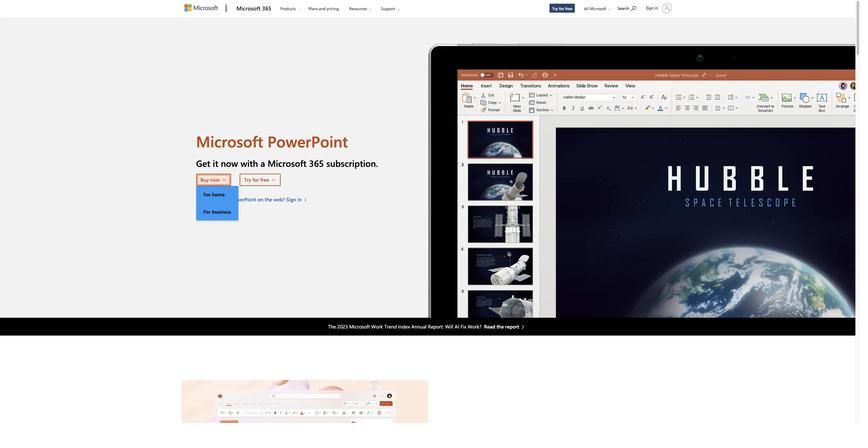 Task type: vqa. For each thing, say whether or not it's contained in the screenshot.
'A SURFACE PRO 9 WITH A BLACK KEYBOARD.' "Image"
no



Task type: locate. For each thing, give the bounding box(es) containing it.
1 horizontal spatial for
[[559, 6, 565, 11]]

1 horizontal spatial the
[[497, 324, 504, 330]]

in right search search field
[[655, 6, 658, 10]]

all
[[584, 6, 589, 11]]

now inside dropdown button
[[210, 176, 220, 183]]

support
[[381, 6, 395, 11]]

fix
[[461, 324, 467, 330]]

1 horizontal spatial free
[[566, 6, 573, 11]]

sign right web?
[[286, 196, 296, 203]]

0 vertical spatial free
[[566, 6, 573, 11]]

try
[[552, 6, 558, 11], [244, 176, 251, 183]]

1 vertical spatial try
[[244, 176, 251, 183]]

for for try for free dropdown button at the left of page
[[253, 176, 259, 183]]

try for try for free link
[[552, 6, 558, 11]]

1 vertical spatial now
[[210, 176, 220, 183]]

read
[[484, 324, 495, 330]]

1 vertical spatial sign
[[286, 196, 296, 203]]

plans
[[309, 6, 318, 11]]

1 horizontal spatial try
[[552, 6, 558, 11]]

it
[[213, 157, 218, 169]]

try for free for try for free link
[[552, 6, 573, 11]]

2023
[[337, 324, 348, 330]]

try for free inside dropdown button
[[244, 176, 269, 183]]

report
[[505, 324, 519, 330]]

for left the "all"
[[559, 6, 565, 11]]

1 horizontal spatial 365
[[309, 157, 324, 169]]

1 vertical spatial for
[[204, 209, 211, 215]]

0 vertical spatial sign
[[646, 6, 654, 10]]

for business
[[204, 209, 231, 215]]

all microsoft button
[[579, 0, 614, 17]]

buy now element
[[196, 186, 239, 221]]

1 horizontal spatial in
[[655, 6, 658, 10]]

free down a
[[260, 176, 269, 183]]

in
[[655, 6, 658, 10], [298, 196, 302, 203]]

will
[[445, 324, 453, 330]]

the right read
[[497, 324, 504, 330]]

0 vertical spatial now
[[221, 157, 238, 169]]

1 vertical spatial 365
[[309, 157, 324, 169]]

work
[[371, 324, 383, 330]]

for for for business
[[204, 209, 211, 215]]

1 vertical spatial try for free
[[244, 176, 269, 183]]

1 vertical spatial the
[[497, 324, 504, 330]]

the right on
[[265, 196, 272, 203]]

now
[[221, 157, 238, 169], [210, 176, 220, 183]]

0 horizontal spatial sign
[[286, 196, 296, 203]]

365
[[262, 5, 271, 12], [309, 157, 324, 169]]

powerpoint left on
[[231, 196, 256, 203]]

2 for from the top
[[204, 209, 211, 215]]

now right buy
[[210, 176, 220, 183]]

microsoft powerpoint
[[196, 131, 348, 152]]

0 vertical spatial try for free
[[552, 6, 573, 11]]

for down with
[[253, 176, 259, 183]]

for
[[559, 6, 565, 11], [253, 176, 259, 183]]

for down looking
[[204, 209, 211, 215]]

read the report link
[[484, 323, 528, 331]]

powerpoint up get it now with a microsoft 365 subscription.
[[268, 131, 348, 152]]

0 horizontal spatial 365
[[262, 5, 271, 12]]

0 horizontal spatial the
[[265, 196, 272, 203]]

to
[[216, 196, 220, 203]]

0 vertical spatial for
[[559, 6, 565, 11]]

all microsoft
[[584, 6, 607, 11]]

0 horizontal spatial try
[[244, 176, 251, 183]]

search button
[[615, 1, 639, 15]]

0 vertical spatial powerpoint
[[268, 131, 348, 152]]

1 horizontal spatial now
[[221, 157, 238, 169]]

work?
[[468, 324, 482, 330]]

web?
[[274, 196, 285, 203]]

free for try for free dropdown button at the left of page
[[260, 176, 269, 183]]

0 horizontal spatial for
[[253, 176, 259, 183]]

the
[[265, 196, 272, 203], [497, 324, 504, 330]]

try for free
[[552, 6, 573, 11], [244, 176, 269, 183]]

search
[[618, 6, 630, 11]]

microsoft image
[[184, 4, 218, 11]]

plans and pricing link
[[306, 0, 342, 15]]

0 vertical spatial in
[[655, 6, 658, 10]]

0 vertical spatial 365
[[262, 5, 271, 12]]

for left home
[[204, 191, 211, 198]]

for home
[[204, 191, 225, 198]]

resources
[[349, 6, 367, 11]]

now right it
[[221, 157, 238, 169]]

0 vertical spatial try
[[552, 6, 558, 11]]

with
[[241, 157, 258, 169]]

0 horizontal spatial in
[[298, 196, 302, 203]]

try for free left the "all"
[[552, 6, 573, 11]]

0 horizontal spatial try for free
[[244, 176, 269, 183]]

products button
[[275, 0, 306, 17]]

try inside dropdown button
[[244, 176, 251, 183]]

0 vertical spatial for
[[204, 191, 211, 198]]

0 horizontal spatial free
[[260, 176, 269, 183]]

the 2023 microsoft work trend index annual report: will ai fix work? read the report
[[328, 324, 519, 330]]

home
[[212, 191, 225, 198]]

pricing
[[327, 6, 339, 11]]

free left the "all"
[[566, 6, 573, 11]]

1 vertical spatial free
[[260, 176, 269, 183]]

1 horizontal spatial try for free
[[552, 6, 573, 11]]

microsoft
[[237, 5, 261, 12], [590, 6, 607, 11], [196, 131, 263, 152], [268, 157, 307, 169], [349, 324, 370, 330]]

subscription.
[[327, 157, 378, 169]]

1 vertical spatial for
[[253, 176, 259, 183]]

for
[[204, 191, 211, 198], [204, 209, 211, 215]]

free
[[566, 6, 573, 11], [260, 176, 269, 183]]

powerpoint
[[268, 131, 348, 152], [231, 196, 256, 203]]

free inside dropdown button
[[260, 176, 269, 183]]

microsoft 365 link
[[233, 0, 275, 17]]

0 vertical spatial the
[[265, 196, 272, 203]]

sign
[[646, 6, 654, 10], [286, 196, 296, 203]]

products
[[280, 6, 296, 11]]

sign right search search field
[[646, 6, 654, 10]]

try for free down a
[[244, 176, 269, 183]]

the inside looking to use powerpoint on the web? sign in link
[[265, 196, 272, 203]]

0 horizontal spatial powerpoint
[[231, 196, 256, 203]]

for business link
[[196, 203, 239, 221]]

1 for from the top
[[204, 191, 211, 198]]

in right web?
[[298, 196, 302, 203]]

for inside dropdown button
[[253, 176, 259, 183]]

0 horizontal spatial now
[[210, 176, 220, 183]]

try for try for free dropdown button at the left of page
[[244, 176, 251, 183]]



Task type: describe. For each thing, give the bounding box(es) containing it.
sign in link
[[643, 1, 674, 16]]

index
[[398, 324, 410, 330]]

1 horizontal spatial sign
[[646, 6, 654, 10]]

get
[[196, 157, 210, 169]]

1 vertical spatial powerpoint
[[231, 196, 256, 203]]

a
[[261, 157, 265, 169]]

for home link
[[196, 186, 239, 203]]

microsoft inside dropdown button
[[590, 6, 607, 11]]

1 vertical spatial in
[[298, 196, 302, 203]]

microsoft 365
[[237, 5, 271, 12]]

try for free for try for free dropdown button at the left of page
[[244, 176, 269, 183]]

looking
[[196, 196, 214, 203]]

plans and pricing
[[309, 6, 339, 11]]

trend
[[384, 324, 397, 330]]

on
[[258, 196, 264, 203]]

looking to use powerpoint on the web? sign in
[[196, 196, 302, 203]]

for for try for free link
[[559, 6, 565, 11]]

buy
[[200, 176, 209, 183]]

report:
[[428, 324, 444, 330]]

use
[[222, 196, 229, 203]]

buy now button
[[196, 174, 231, 186]]

ai
[[455, 324, 459, 330]]

the
[[328, 324, 336, 330]]

try for free link
[[550, 3, 576, 13]]

1 horizontal spatial powerpoint
[[268, 131, 348, 152]]

get it now with a microsoft 365 subscription.
[[196, 157, 378, 169]]

support button
[[376, 0, 405, 17]]

looking to use powerpoint on the web? sign in link
[[196, 196, 310, 203]]

annual
[[412, 324, 427, 330]]

and
[[319, 6, 326, 11]]

try for free button
[[240, 174, 281, 186]]

sign in
[[646, 6, 658, 10]]

resources button
[[344, 0, 377, 17]]

for for for home
[[204, 191, 211, 198]]

Search search field
[[615, 1, 643, 15]]

business
[[212, 209, 231, 215]]

device screen showing a presentation open in powerpoint image
[[428, 17, 856, 318]]

free for try for free link
[[566, 6, 573, 11]]

buy now
[[200, 176, 220, 183]]



